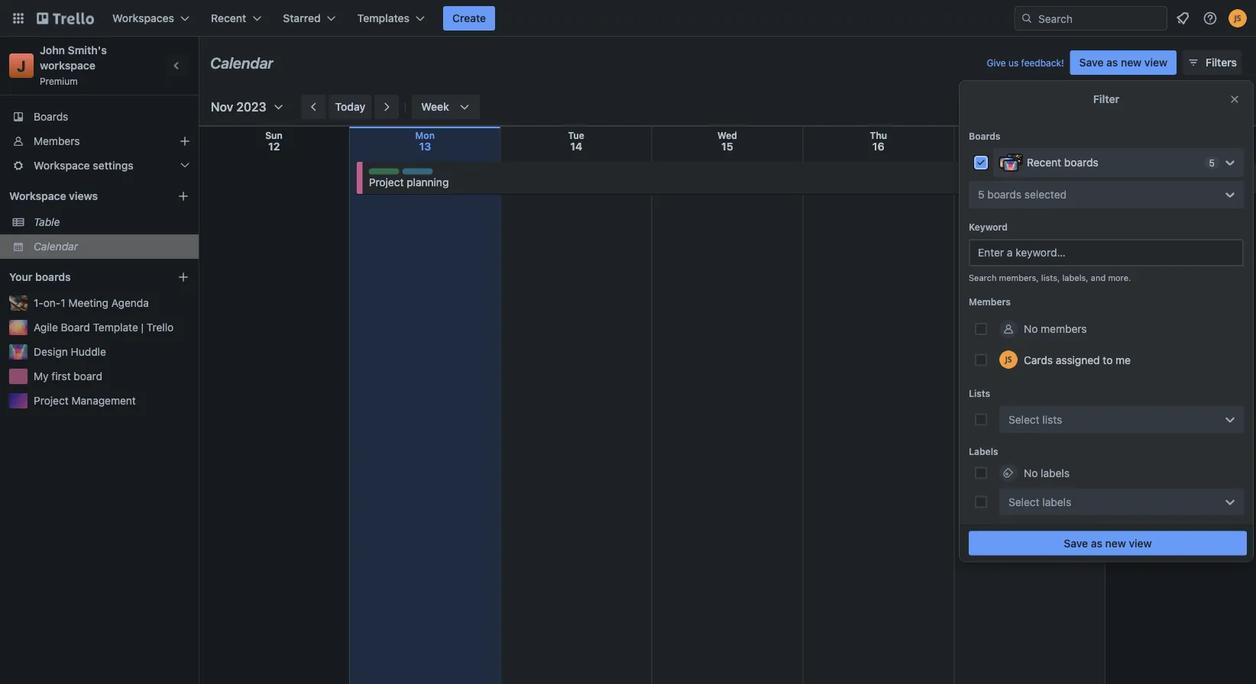Task type: locate. For each thing, give the bounding box(es) containing it.
workspace navigation collapse icon image
[[167, 55, 188, 76]]

0 vertical spatial john smith (johnsmith38824343) image
[[1229, 9, 1247, 28]]

my
[[34, 370, 49, 383]]

color: sky, title: "project" element
[[403, 169, 434, 180]]

filter
[[1094, 93, 1120, 105]]

boards up the keyword
[[988, 188, 1022, 201]]

labels
[[1041, 467, 1070, 480], [1043, 496, 1072, 509]]

selected
[[1025, 188, 1067, 201]]

1 vertical spatial new
[[1106, 537, 1127, 550]]

1 vertical spatial as
[[1091, 537, 1103, 550]]

recent inside dropdown button
[[211, 12, 246, 24]]

boards left 17
[[969, 131, 1001, 141]]

project planning
[[369, 176, 449, 189]]

project down 13
[[403, 169, 434, 180]]

0 vertical spatial no
[[1024, 323, 1038, 336]]

2 select from the top
[[1009, 496, 1040, 509]]

select down no labels
[[1009, 496, 1040, 509]]

0 vertical spatial view
[[1145, 56, 1168, 69]]

save down select labels
[[1064, 537, 1089, 550]]

1 vertical spatial no
[[1024, 467, 1038, 480]]

calendar down table
[[34, 240, 78, 253]]

1 vertical spatial save as new view
[[1064, 537, 1152, 550]]

boards inside "element"
[[35, 271, 71, 284]]

0 horizontal spatial recent
[[211, 12, 246, 24]]

13
[[419, 140, 431, 153]]

your boards with 5 items element
[[9, 268, 154, 287]]

j link
[[9, 54, 34, 78]]

1 horizontal spatial as
[[1107, 56, 1119, 69]]

members
[[34, 135, 80, 148], [969, 297, 1011, 307]]

save as new view button
[[1071, 50, 1177, 75], [969, 532, 1247, 556]]

1 vertical spatial workspace
[[9, 190, 66, 203]]

no for no members
[[1024, 323, 1038, 336]]

select left lists
[[1009, 414, 1040, 426]]

to
[[1103, 354, 1113, 366]]

members down search
[[969, 297, 1011, 307]]

project down color: green, title: none icon on the left top of page
[[369, 176, 404, 189]]

1 vertical spatial members
[[969, 297, 1011, 307]]

boards up on- in the top left of the page
[[35, 271, 71, 284]]

new
[[1121, 56, 1142, 69], [1106, 537, 1127, 550]]

nov 2023 button
[[205, 95, 285, 119]]

give us feedback!
[[987, 57, 1065, 68]]

smith's
[[68, 44, 107, 57]]

workspace
[[34, 159, 90, 172], [9, 190, 66, 203]]

1 no from the top
[[1024, 323, 1038, 336]]

open information menu image
[[1203, 11, 1218, 26]]

recent button
[[202, 6, 271, 31]]

1 vertical spatial 5
[[978, 188, 985, 201]]

0 vertical spatial recent
[[211, 12, 246, 24]]

save
[[1080, 56, 1104, 69], [1064, 537, 1089, 550]]

0 vertical spatial calendar
[[210, 54, 274, 71]]

5
[[1210, 158, 1215, 169], [978, 188, 985, 201]]

table link
[[34, 215, 190, 230]]

design huddle
[[34, 346, 106, 358]]

project for the color: sky, title: "project" element
[[403, 169, 434, 180]]

0 horizontal spatial calendar
[[34, 240, 78, 253]]

0 horizontal spatial boards
[[35, 271, 71, 284]]

boards for your
[[35, 271, 71, 284]]

john smith (johnsmith38824343) image left cards
[[1000, 351, 1018, 369]]

1
[[61, 297, 66, 310]]

1 horizontal spatial recent
[[1027, 156, 1062, 169]]

more.
[[1109, 273, 1132, 283]]

2 vertical spatial boards
[[35, 271, 71, 284]]

labels for select labels
[[1043, 496, 1072, 509]]

wed
[[718, 130, 738, 141]]

mon
[[416, 130, 435, 141]]

members,
[[999, 273, 1039, 283]]

me
[[1116, 354, 1131, 366]]

0 vertical spatial new
[[1121, 56, 1142, 69]]

boards up selected
[[1065, 156, 1099, 169]]

1 select from the top
[[1009, 414, 1040, 426]]

john smith (johnsmith38824343) image right open information menu image
[[1229, 9, 1247, 28]]

0 vertical spatial boards
[[1065, 156, 1099, 169]]

workspace up workspace views
[[34, 159, 90, 172]]

17
[[1024, 140, 1036, 153]]

lists
[[1043, 414, 1063, 426]]

1 horizontal spatial boards
[[988, 188, 1022, 201]]

0 vertical spatial workspace
[[34, 159, 90, 172]]

calendar down recent dropdown button
[[210, 54, 274, 71]]

1 horizontal spatial 5
[[1210, 158, 1215, 169]]

color: green, title: none image
[[369, 169, 400, 175]]

save up filter
[[1080, 56, 1104, 69]]

view
[[1145, 56, 1168, 69], [1129, 537, 1152, 550]]

0 vertical spatial 5
[[1210, 158, 1215, 169]]

give us feedback! link
[[987, 57, 1065, 68]]

1 vertical spatial recent
[[1027, 156, 1062, 169]]

0 vertical spatial as
[[1107, 56, 1119, 69]]

1 vertical spatial boards
[[988, 188, 1022, 201]]

5 for 5
[[1210, 158, 1215, 169]]

workspace settings button
[[0, 154, 199, 178]]

give
[[987, 57, 1006, 68]]

select labels
[[1009, 496, 1072, 509]]

no up cards
[[1024, 323, 1038, 336]]

save as new view
[[1080, 56, 1168, 69], [1064, 537, 1152, 550]]

workspace settings
[[34, 159, 134, 172]]

create button
[[443, 6, 495, 31]]

no up select labels
[[1024, 467, 1038, 480]]

design
[[34, 346, 68, 358]]

primary element
[[0, 0, 1257, 37]]

week
[[421, 101, 449, 113]]

0 vertical spatial boards
[[34, 110, 68, 123]]

template
[[93, 321, 138, 334]]

recent up calendar text field
[[211, 12, 246, 24]]

templates
[[357, 12, 410, 24]]

select for select lists
[[1009, 414, 1040, 426]]

back to home image
[[37, 6, 94, 31]]

labels,
[[1063, 273, 1089, 283]]

1 horizontal spatial calendar
[[210, 54, 274, 71]]

my first board
[[34, 370, 102, 383]]

workspace views
[[9, 190, 98, 203]]

1 horizontal spatial boards
[[969, 131, 1001, 141]]

workspace inside "workspace settings" popup button
[[34, 159, 90, 172]]

0 horizontal spatial as
[[1091, 537, 1103, 550]]

1 vertical spatial calendar
[[34, 240, 78, 253]]

views
[[69, 190, 98, 203]]

calendar
[[210, 54, 274, 71], [34, 240, 78, 253]]

15
[[722, 140, 734, 153]]

john smith (johnsmith38824343) image
[[1229, 9, 1247, 28], [1000, 351, 1018, 369]]

agile board template | trello link
[[34, 320, 190, 336]]

on-
[[43, 297, 61, 310]]

boards
[[1065, 156, 1099, 169], [988, 188, 1022, 201], [35, 271, 71, 284]]

workspace up table
[[9, 190, 66, 203]]

labels down no labels
[[1043, 496, 1072, 509]]

0 vertical spatial select
[[1009, 414, 1040, 426]]

today
[[335, 101, 366, 113]]

0 horizontal spatial members
[[34, 135, 80, 148]]

1 vertical spatial select
[[1009, 496, 1040, 509]]

labels for no labels
[[1041, 467, 1070, 480]]

0 notifications image
[[1174, 9, 1192, 28]]

workspace for workspace settings
[[34, 159, 90, 172]]

0 horizontal spatial john smith (johnsmith38824343) image
[[1000, 351, 1018, 369]]

select
[[1009, 414, 1040, 426], [1009, 496, 1040, 509]]

as
[[1107, 56, 1119, 69], [1091, 537, 1103, 550]]

members up workspace settings
[[34, 135, 80, 148]]

2 no from the top
[[1024, 467, 1038, 480]]

create
[[453, 12, 486, 24]]

labels up select labels
[[1041, 467, 1070, 480]]

0 vertical spatial labels
[[1041, 467, 1070, 480]]

workspaces
[[112, 12, 174, 24]]

0 vertical spatial save as new view
[[1080, 56, 1168, 69]]

boards down premium at top
[[34, 110, 68, 123]]

recent down 17
[[1027, 156, 1062, 169]]

and
[[1091, 273, 1106, 283]]

2 horizontal spatial boards
[[1065, 156, 1099, 169]]

project for project planning
[[369, 176, 404, 189]]

no labels
[[1024, 467, 1070, 480]]

sun
[[265, 130, 283, 141]]

starred
[[283, 12, 321, 24]]

search
[[969, 273, 997, 283]]

recent for recent boards
[[1027, 156, 1062, 169]]

0 horizontal spatial 5
[[978, 188, 985, 201]]

templates button
[[348, 6, 434, 31]]

agile board template | trello
[[34, 321, 174, 334]]

no members
[[1024, 323, 1087, 336]]

1 vertical spatial boards
[[969, 131, 1001, 141]]

project down first
[[34, 395, 69, 407]]

1 vertical spatial labels
[[1043, 496, 1072, 509]]



Task type: describe. For each thing, give the bounding box(es) containing it.
2023
[[236, 100, 266, 114]]

lists
[[969, 389, 991, 399]]

1 horizontal spatial members
[[969, 297, 1011, 307]]

search members, lists, labels, and more.
[[969, 273, 1132, 283]]

18
[[1175, 140, 1187, 153]]

today button
[[329, 95, 372, 119]]

john smith's workspace link
[[40, 44, 110, 72]]

1 vertical spatial save as new view button
[[969, 532, 1247, 556]]

project management
[[34, 395, 136, 407]]

nov 2023
[[211, 100, 266, 114]]

feedback!
[[1022, 57, 1065, 68]]

members
[[1041, 323, 1087, 336]]

your boards
[[9, 271, 71, 284]]

0 vertical spatial save
[[1080, 56, 1104, 69]]

filters
[[1206, 56, 1238, 69]]

0 horizontal spatial boards
[[34, 110, 68, 123]]

12
[[268, 140, 280, 153]]

agile
[[34, 321, 58, 334]]

your
[[9, 271, 32, 284]]

add board image
[[177, 271, 190, 284]]

Search field
[[1033, 7, 1167, 30]]

john smith's workspace premium
[[40, 44, 110, 86]]

new for the bottommost the save as new view button
[[1106, 537, 1127, 550]]

project for project management
[[34, 395, 69, 407]]

close popover image
[[1229, 93, 1241, 105]]

1 vertical spatial save
[[1064, 537, 1089, 550]]

0 vertical spatial save as new view button
[[1071, 50, 1177, 75]]

select for select labels
[[1009, 496, 1040, 509]]

Enter a keyword… text field
[[969, 239, 1244, 267]]

us
[[1009, 57, 1019, 68]]

|
[[141, 321, 144, 334]]

1 vertical spatial john smith (johnsmith38824343) image
[[1000, 351, 1018, 369]]

1-on-1 meeting agenda
[[34, 297, 149, 310]]

as for topmost the save as new view button
[[1107, 56, 1119, 69]]

16
[[873, 140, 885, 153]]

members link
[[0, 129, 199, 154]]

boards for recent
[[1065, 156, 1099, 169]]

as for the bottommost the save as new view button
[[1091, 537, 1103, 550]]

cards assigned to me
[[1024, 354, 1131, 366]]

design huddle link
[[34, 345, 190, 360]]

workspace
[[40, 59, 96, 72]]

settings
[[93, 159, 134, 172]]

john
[[40, 44, 65, 57]]

lists,
[[1042, 273, 1060, 283]]

thu
[[870, 130, 888, 141]]

5 for 5 boards selected
[[978, 188, 985, 201]]

trello
[[147, 321, 174, 334]]

1-
[[34, 297, 43, 310]]

board
[[74, 370, 102, 383]]

agenda
[[111, 297, 149, 310]]

meeting
[[68, 297, 109, 310]]

boards link
[[0, 105, 199, 129]]

select lists
[[1009, 414, 1063, 426]]

week button
[[412, 95, 480, 119]]

workspace for workspace views
[[9, 190, 66, 203]]

boards for 5
[[988, 188, 1022, 201]]

nov
[[211, 100, 233, 114]]

planning
[[407, 176, 449, 189]]

assigned
[[1056, 354, 1100, 366]]

create a view image
[[177, 190, 190, 203]]

5 boards selected
[[978, 188, 1067, 201]]

workspaces button
[[103, 6, 199, 31]]

recent boards
[[1027, 156, 1099, 169]]

keyword
[[969, 222, 1008, 232]]

0 vertical spatial members
[[34, 135, 80, 148]]

project management link
[[34, 394, 190, 409]]

premium
[[40, 76, 78, 86]]

j
[[17, 57, 26, 75]]

1 vertical spatial view
[[1129, 537, 1152, 550]]

management
[[71, 395, 136, 407]]

first
[[51, 370, 71, 383]]

tue
[[568, 130, 585, 141]]

calendar link
[[34, 239, 190, 255]]

14
[[570, 140, 583, 153]]

my first board link
[[34, 369, 190, 384]]

Calendar text field
[[210, 48, 274, 77]]

board
[[61, 321, 90, 334]]

1-on-1 meeting agenda link
[[34, 296, 190, 311]]

huddle
[[71, 346, 106, 358]]

new for topmost the save as new view button
[[1121, 56, 1142, 69]]

recent for recent
[[211, 12, 246, 24]]

filters button
[[1183, 50, 1242, 75]]

cards
[[1024, 354, 1053, 366]]

table
[[34, 216, 60, 229]]

no for no labels
[[1024, 467, 1038, 480]]

search image
[[1021, 12, 1033, 24]]

labels
[[969, 447, 999, 457]]

1 horizontal spatial john smith (johnsmith38824343) image
[[1229, 9, 1247, 28]]

starred button
[[274, 6, 345, 31]]



Task type: vqa. For each thing, say whether or not it's contained in the screenshot.
rightmost boards
yes



